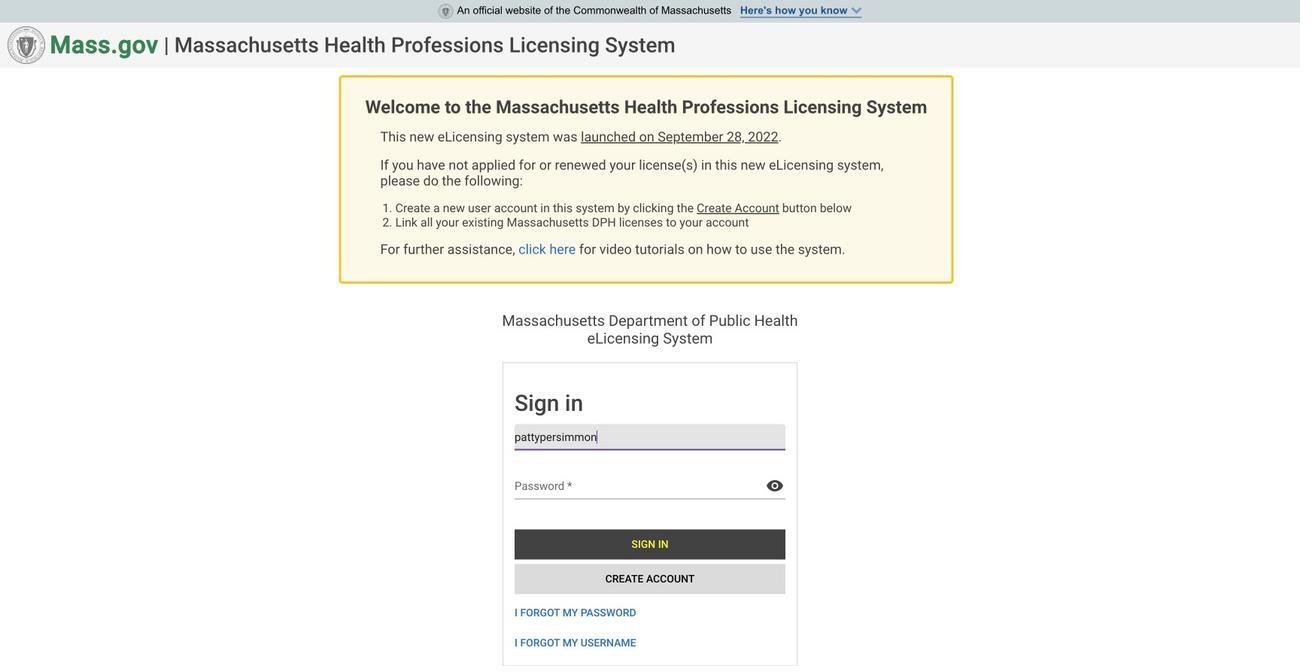 Task type: describe. For each thing, give the bounding box(es) containing it.
massachusetts state seal image
[[8, 26, 45, 64]]

no color image
[[766, 477, 786, 495]]

massachusetts state seal image
[[439, 4, 454, 19]]

Username * text field
[[515, 424, 786, 450]]



Task type: vqa. For each thing, say whether or not it's contained in the screenshot.
6th option group from the bottom
no



Task type: locate. For each thing, give the bounding box(es) containing it.
footer
[[15, 68, 1286, 312]]

heading
[[174, 33, 676, 58]]

Password * password field
[[515, 473, 766, 499]]



